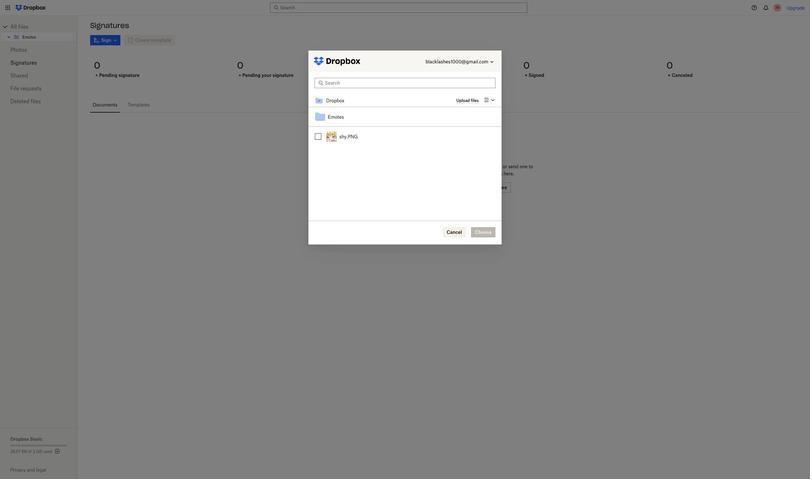 Task type: vqa. For each thing, say whether or not it's contained in the screenshot.
Declined
yes



Task type: describe. For each thing, give the bounding box(es) containing it.
requests
[[21, 85, 42, 92]]

0 horizontal spatial signatures
[[10, 60, 37, 66]]

privacy and legal
[[10, 468, 46, 473]]

files for deleted files
[[31, 98, 41, 105]]

28.57 kb of 2 gb used
[[10, 450, 52, 455]]

dropbox basic
[[10, 437, 42, 443]]

0 for signed
[[524, 60, 530, 71]]

2 signature from the left
[[273, 73, 294, 78]]

file requests
[[10, 85, 42, 92]]

privacy and legal link
[[10, 468, 77, 473]]

emotes
[[22, 35, 36, 39]]

one
[[520, 164, 528, 170]]

1 signature from the left
[[119, 73, 140, 78]]

to
[[529, 164, 534, 170]]

2
[[33, 450, 35, 455]]

sign
[[466, 164, 475, 170]]

declined
[[386, 73, 406, 78]]

deleted
[[10, 98, 29, 105]]

canceled
[[672, 73, 693, 78]]

it
[[482, 171, 485, 177]]

0 for pending signature
[[94, 60, 100, 71]]

deleted files
[[10, 98, 41, 105]]

you
[[458, 164, 465, 170]]

and
[[27, 468, 35, 473]]

shared link
[[10, 69, 67, 82]]

templates tab
[[125, 97, 153, 113]]

dropbox logo - go to the homepage image
[[13, 3, 48, 13]]

file requests link
[[10, 82, 67, 95]]

kb
[[22, 450, 27, 455]]

upgrade link
[[787, 5, 806, 10]]

all files tree
[[1, 22, 77, 42]]

documents
[[93, 102, 117, 108]]

basic
[[30, 437, 42, 443]]

for
[[452, 171, 458, 177]]

others
[[438, 171, 451, 177]]

here.
[[504, 171, 515, 177]]

deleted files link
[[10, 95, 67, 108]]

28.57
[[10, 450, 20, 455]]

whether you sign a document or send one to others for signature, it appears here.
[[438, 164, 534, 177]]

whether
[[438, 164, 456, 170]]

0 for declined
[[381, 60, 387, 71]]

choose a file to sign dialog
[[309, 51, 502, 245]]

signatures link
[[10, 56, 67, 69]]



Task type: locate. For each thing, give the bounding box(es) containing it.
pending for pending signature
[[99, 73, 118, 78]]

document
[[480, 164, 502, 170]]

pending for pending your signature
[[243, 73, 261, 78]]

upgrade
[[787, 5, 806, 10]]

your
[[262, 73, 272, 78]]

signed
[[529, 73, 545, 78]]

documents tab
[[90, 97, 120, 113]]

templates
[[128, 102, 150, 108]]

0 vertical spatial files
[[18, 24, 28, 30]]

shared
[[10, 73, 28, 79]]

all files
[[10, 24, 28, 30]]

1 vertical spatial files
[[31, 98, 41, 105]]

1 horizontal spatial files
[[31, 98, 41, 105]]

1 horizontal spatial signatures
[[90, 21, 129, 30]]

dropbox
[[10, 437, 29, 443]]

files down the file requests link
[[31, 98, 41, 105]]

0 up declined
[[381, 60, 387, 71]]

5 0 from the left
[[667, 60, 674, 71]]

get more space image
[[53, 448, 61, 456]]

signature up the templates
[[119, 73, 140, 78]]

appears
[[486, 171, 503, 177]]

all
[[10, 24, 17, 30]]

0 up canceled
[[667, 60, 674, 71]]

0 vertical spatial signatures
[[90, 21, 129, 30]]

tab list containing documents
[[90, 97, 801, 113]]

0 up pending signature
[[94, 60, 100, 71]]

1 horizontal spatial signature
[[273, 73, 294, 78]]

legal
[[36, 468, 46, 473]]

pending your signature
[[243, 73, 294, 78]]

0 for canceled
[[667, 60, 674, 71]]

0 horizontal spatial files
[[18, 24, 28, 30]]

2 0 from the left
[[237, 60, 244, 71]]

pending left your
[[243, 73, 261, 78]]

send
[[509, 164, 519, 170]]

tab list
[[90, 97, 801, 113]]

gb
[[36, 450, 42, 455]]

all files link
[[10, 22, 77, 32]]

a
[[477, 164, 479, 170]]

signature,
[[459, 171, 481, 177]]

1 vertical spatial signatures
[[10, 60, 37, 66]]

photos link
[[10, 44, 67, 56]]

files inside 'tree'
[[18, 24, 28, 30]]

pending
[[99, 73, 118, 78], [243, 73, 261, 78]]

emotes link
[[13, 33, 71, 41]]

global header element
[[0, 0, 811, 16]]

or
[[503, 164, 508, 170]]

signature
[[119, 73, 140, 78], [273, 73, 294, 78]]

privacy
[[10, 468, 26, 473]]

2 pending from the left
[[243, 73, 261, 78]]

file
[[10, 85, 19, 92]]

1 0 from the left
[[94, 60, 100, 71]]

0 up signed
[[524, 60, 530, 71]]

photos
[[10, 47, 27, 53]]

files
[[18, 24, 28, 30], [31, 98, 41, 105]]

0 up pending your signature
[[237, 60, 244, 71]]

0 horizontal spatial signature
[[119, 73, 140, 78]]

4 0 from the left
[[524, 60, 530, 71]]

1 horizontal spatial pending
[[243, 73, 261, 78]]

pending up documents at the top left of the page
[[99, 73, 118, 78]]

used
[[43, 450, 52, 455]]

1 pending from the left
[[99, 73, 118, 78]]

3 0 from the left
[[381, 60, 387, 71]]

files for all files
[[18, 24, 28, 30]]

pending signature
[[99, 73, 140, 78]]

signatures
[[90, 21, 129, 30], [10, 60, 37, 66]]

of
[[28, 450, 32, 455]]

0 horizontal spatial pending
[[99, 73, 118, 78]]

files right all at left
[[18, 24, 28, 30]]

0
[[94, 60, 100, 71], [237, 60, 244, 71], [381, 60, 387, 71], [524, 60, 530, 71], [667, 60, 674, 71]]

signature right your
[[273, 73, 294, 78]]

0 for pending your signature
[[237, 60, 244, 71]]



